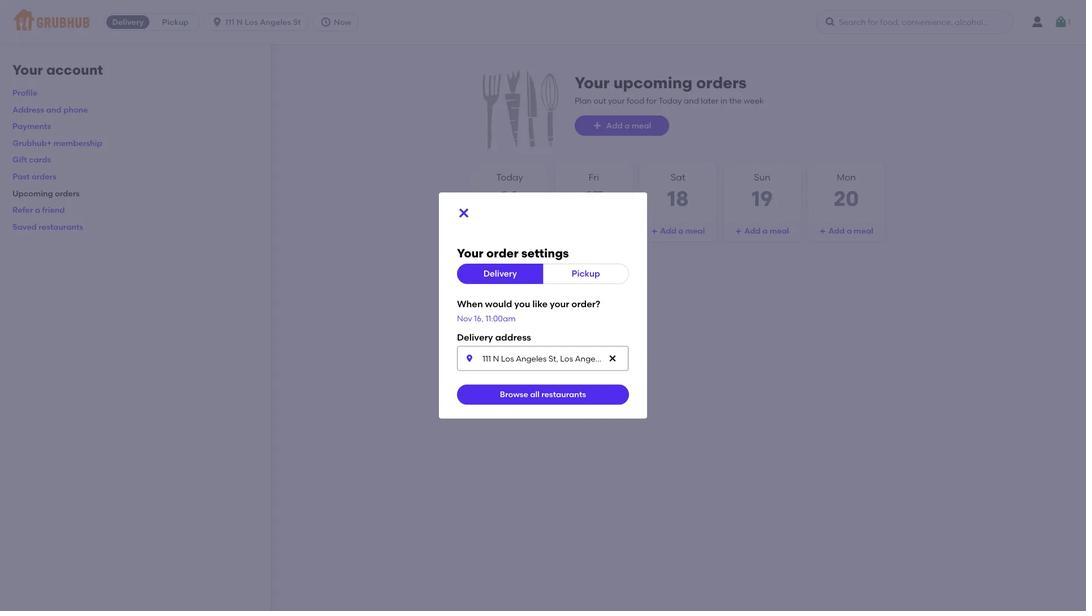 Task type: locate. For each thing, give the bounding box(es) containing it.
browse all restaurants button
[[457, 385, 629, 405]]

past
[[12, 172, 30, 181]]

pickup button
[[152, 13, 199, 31], [543, 264, 629, 284]]

meal down '20'
[[854, 226, 874, 236]]

0 horizontal spatial today
[[497, 172, 523, 183]]

settings
[[522, 246, 569, 261]]

your up out
[[575, 73, 610, 92]]

add a meal button
[[575, 115, 670, 136], [640, 221, 717, 241], [724, 221, 801, 241], [808, 221, 885, 241]]

add a meal down '20'
[[829, 226, 874, 236]]

refer a friend link
[[12, 205, 65, 215]]

1 vertical spatial delivery button
[[457, 264, 544, 284]]

svg image inside now button
[[320, 16, 332, 28]]

11:00am
[[486, 314, 516, 323]]

your
[[12, 62, 43, 78], [575, 73, 610, 92], [457, 246, 484, 261]]

2 horizontal spatial your
[[575, 73, 610, 92]]

friend
[[42, 205, 65, 215]]

add a meal button for 18
[[640, 221, 717, 241]]

delivery inside main navigation navigation
[[112, 17, 144, 27]]

past orders link
[[12, 172, 56, 181]]

1 horizontal spatial your
[[457, 246, 484, 261]]

your
[[609, 96, 625, 105], [550, 299, 570, 310]]

0 vertical spatial delivery
[[112, 17, 144, 27]]

a
[[625, 121, 630, 130], [35, 205, 40, 215], [679, 226, 684, 236], [763, 226, 768, 236], [847, 226, 852, 236]]

0 horizontal spatial your
[[550, 299, 570, 310]]

today 16
[[497, 172, 523, 211]]

mon 20
[[834, 172, 860, 211]]

0 vertical spatial pickup
[[162, 17, 189, 27]]

today right for
[[659, 96, 682, 105]]

add a meal button down '20'
[[808, 221, 885, 241]]

your for upcoming
[[575, 73, 610, 92]]

add a meal for 19
[[745, 226, 790, 236]]

1 vertical spatial pickup button
[[543, 264, 629, 284]]

fri 17
[[584, 172, 604, 211]]

1 vertical spatial pickup
[[572, 269, 601, 279]]

and inside "your upcoming orders plan out your food for today and later in the week"
[[684, 96, 699, 105]]

meal for 20
[[854, 226, 874, 236]]

add a meal down 18 on the right top of the page
[[661, 226, 705, 236]]

a down '20'
[[847, 226, 852, 236]]

svg image
[[1055, 15, 1068, 29], [212, 16, 223, 28], [825, 16, 837, 28], [465, 354, 474, 363]]

2 vertical spatial orders
[[55, 188, 80, 198]]

1 vertical spatial orders
[[32, 172, 56, 181]]

pickup
[[162, 17, 189, 27], [572, 269, 601, 279]]

a down 18 on the right top of the page
[[679, 226, 684, 236]]

0 horizontal spatial and
[[46, 105, 61, 114]]

restaurants right all
[[542, 390, 587, 399]]

your right out
[[609, 96, 625, 105]]

cards
[[29, 155, 51, 164]]

0 vertical spatial today
[[659, 96, 682, 105]]

1 horizontal spatial today
[[659, 96, 682, 105]]

add for 20
[[829, 226, 845, 236]]

16
[[499, 186, 521, 211]]

delivery
[[112, 17, 144, 27], [484, 269, 517, 279]]

out
[[594, 96, 607, 105]]

browse
[[500, 390, 529, 399]]

orders up in
[[697, 73, 747, 92]]

1 horizontal spatial pickup button
[[543, 264, 629, 284]]

1 vertical spatial delivery
[[484, 269, 517, 279]]

pickup left 111
[[162, 17, 189, 27]]

0 horizontal spatial pickup
[[162, 17, 189, 27]]

main navigation navigation
[[0, 0, 1087, 44]]

16,
[[474, 314, 484, 323]]

0 vertical spatial orders
[[697, 73, 747, 92]]

pickup button left 111
[[152, 13, 199, 31]]

add
[[607, 121, 623, 130], [661, 226, 677, 236], [745, 226, 761, 236], [829, 226, 845, 236]]

grubhub+ membership
[[12, 138, 102, 148]]

all
[[530, 390, 540, 399]]

0 horizontal spatial delivery button
[[104, 13, 152, 31]]

orders up upcoming orders
[[32, 172, 56, 181]]

0 horizontal spatial restaurants
[[39, 222, 83, 231]]

0 horizontal spatial pickup button
[[152, 13, 199, 31]]

restaurants inside button
[[542, 390, 587, 399]]

grubhub+ membership link
[[12, 138, 102, 148]]

svg image
[[320, 16, 332, 28], [593, 121, 602, 130], [457, 206, 471, 220], [651, 228, 658, 235], [736, 228, 742, 235], [820, 228, 827, 235], [608, 354, 618, 363]]

when would you like your order? nov 16, 11:00am
[[457, 299, 601, 323]]

add a meal
[[607, 121, 652, 130], [661, 226, 705, 236], [745, 226, 790, 236], [829, 226, 874, 236]]

restaurants down friend
[[39, 222, 83, 231]]

phone
[[63, 105, 88, 114]]

add for 18
[[661, 226, 677, 236]]

you
[[515, 299, 531, 310]]

1 horizontal spatial and
[[684, 96, 699, 105]]

delivery button
[[104, 13, 152, 31], [457, 264, 544, 284]]

and
[[684, 96, 699, 105], [46, 105, 61, 114]]

1
[[1068, 17, 1071, 27]]

add a meal for 18
[[661, 226, 705, 236]]

your for account
[[12, 62, 43, 78]]

your left order
[[457, 246, 484, 261]]

add a meal down the food
[[607, 121, 652, 130]]

orders up friend
[[55, 188, 80, 198]]

upcoming orders link
[[12, 188, 80, 198]]

20
[[834, 186, 860, 211]]

pickup button up order?
[[543, 264, 629, 284]]

0 vertical spatial delivery button
[[104, 13, 152, 31]]

saved restaurants
[[12, 222, 83, 231]]

0 horizontal spatial your
[[12, 62, 43, 78]]

and left phone
[[46, 105, 61, 114]]

0 vertical spatial restaurants
[[39, 222, 83, 231]]

orders for upcoming orders
[[55, 188, 80, 198]]

food
[[627, 96, 645, 105]]

add a meal button down 18 on the right top of the page
[[640, 221, 717, 241]]

your for order
[[457, 246, 484, 261]]

pickup up order?
[[572, 269, 601, 279]]

sun
[[754, 172, 771, 183]]

your up profile
[[12, 62, 43, 78]]

your right like
[[550, 299, 570, 310]]

1 vertical spatial today
[[497, 172, 523, 183]]

1 horizontal spatial your
[[609, 96, 625, 105]]

a for 19
[[763, 226, 768, 236]]

week
[[744, 96, 764, 105]]

meal down 19
[[770, 226, 790, 236]]

orders for past orders
[[32, 172, 56, 181]]

1 horizontal spatial delivery button
[[457, 264, 544, 284]]

1 vertical spatial your
[[550, 299, 570, 310]]

0 vertical spatial pickup button
[[152, 13, 199, 31]]

delivery button inside main navigation navigation
[[104, 13, 152, 31]]

0 vertical spatial your
[[609, 96, 625, 105]]

upcoming orders
[[12, 188, 80, 198]]

0 horizontal spatial delivery
[[112, 17, 144, 27]]

grubhub+
[[12, 138, 52, 148]]

meal down 18 on the right top of the page
[[686, 226, 705, 236]]

today up 16
[[497, 172, 523, 183]]

1 horizontal spatial pickup
[[572, 269, 601, 279]]

meal
[[632, 121, 652, 130], [686, 226, 705, 236], [770, 226, 790, 236], [854, 226, 874, 236]]

plan
[[575, 96, 592, 105]]

nov 16, 11:00am link
[[457, 314, 516, 323]]

1 horizontal spatial restaurants
[[542, 390, 587, 399]]

meal for 19
[[770, 226, 790, 236]]

like
[[533, 299, 548, 310]]

address
[[12, 105, 44, 114]]

your inside "your upcoming orders plan out your food for today and later in the week"
[[575, 73, 610, 92]]

a down 19
[[763, 226, 768, 236]]

1 vertical spatial restaurants
[[542, 390, 587, 399]]

saved
[[12, 222, 37, 231]]

add a meal button down 19
[[724, 221, 801, 241]]

your inside when would you like your order? nov 16, 11:00am
[[550, 299, 570, 310]]

your order settings
[[457, 246, 569, 261]]

orders
[[697, 73, 747, 92], [32, 172, 56, 181], [55, 188, 80, 198]]

add a meal down 19
[[745, 226, 790, 236]]

restaurants
[[39, 222, 83, 231], [542, 390, 587, 399]]

and left later
[[684, 96, 699, 105]]

today
[[659, 96, 682, 105], [497, 172, 523, 183]]

pickup button for 'delivery' button within main navigation navigation
[[152, 13, 199, 31]]

later
[[701, 96, 719, 105]]



Task type: describe. For each thing, give the bounding box(es) containing it.
payments link
[[12, 121, 51, 131]]

a for 18
[[679, 226, 684, 236]]

1 horizontal spatial delivery
[[484, 269, 517, 279]]

svg image inside the 1 button
[[1055, 15, 1068, 29]]

a down the food
[[625, 121, 630, 130]]

today inside "your upcoming orders plan out your food for today and later in the week"
[[659, 96, 682, 105]]

past orders
[[12, 172, 56, 181]]

gift cards link
[[12, 155, 51, 164]]

order?
[[572, 299, 601, 310]]

los
[[245, 17, 258, 27]]

upcoming
[[12, 188, 53, 198]]

n
[[237, 17, 243, 27]]

add for 19
[[745, 226, 761, 236]]

your inside "your upcoming orders plan out your food for today and later in the week"
[[609, 96, 625, 105]]

now
[[334, 17, 352, 27]]

delivery address
[[457, 332, 531, 343]]

profile
[[12, 88, 37, 97]]

a for 20
[[847, 226, 852, 236]]

meal down the food
[[632, 121, 652, 130]]

when
[[457, 299, 483, 310]]

Search Address search field
[[457, 346, 629, 371]]

fri
[[589, 172, 600, 183]]

saved restaurants link
[[12, 222, 83, 231]]

1 button
[[1055, 12, 1071, 32]]

18
[[668, 186, 689, 211]]

address
[[496, 332, 531, 343]]

upcoming
[[614, 73, 693, 92]]

now button
[[313, 13, 364, 31]]

sun 19
[[752, 172, 773, 211]]

for
[[647, 96, 657, 105]]

delivery
[[457, 332, 493, 343]]

angeles
[[260, 17, 291, 27]]

gift
[[12, 155, 27, 164]]

add a meal button for 19
[[724, 221, 801, 241]]

sat
[[671, 172, 686, 183]]

111 n los angeles st
[[225, 17, 301, 27]]

nov
[[457, 314, 472, 323]]

in
[[721, 96, 728, 105]]

meal for 18
[[686, 226, 705, 236]]

would
[[485, 299, 512, 310]]

add a meal button for 20
[[808, 221, 885, 241]]

your account
[[12, 62, 103, 78]]

order
[[487, 246, 519, 261]]

refer a friend
[[12, 205, 65, 215]]

membership
[[54, 138, 102, 148]]

svg image inside the 111 n los angeles st button
[[212, 16, 223, 28]]

address and phone link
[[12, 105, 88, 114]]

add a meal for 20
[[829, 226, 874, 236]]

the
[[730, 96, 742, 105]]

account
[[46, 62, 103, 78]]

orders inside "your upcoming orders plan out your food for today and later in the week"
[[697, 73, 747, 92]]

17
[[584, 186, 604, 211]]

111
[[225, 17, 235, 27]]

pickup inside main navigation navigation
[[162, 17, 189, 27]]

profile link
[[12, 88, 37, 97]]

payments
[[12, 121, 51, 131]]

mon
[[837, 172, 856, 183]]

your upcoming orders plan out your food for today and later in the week
[[575, 73, 764, 105]]

pickup button for right 'delivery' button
[[543, 264, 629, 284]]

browse all restaurants
[[500, 390, 587, 399]]

refer
[[12, 205, 33, 215]]

111 n los angeles st button
[[204, 13, 313, 31]]

add a meal button down the food
[[575, 115, 670, 136]]

19
[[752, 186, 773, 211]]

a right refer
[[35, 205, 40, 215]]

sat 18
[[668, 172, 689, 211]]

address and phone
[[12, 105, 88, 114]]

st
[[293, 17, 301, 27]]

gift cards
[[12, 155, 51, 164]]



Task type: vqa. For each thing, say whether or not it's contained in the screenshot.
Now button at the top left of page
yes



